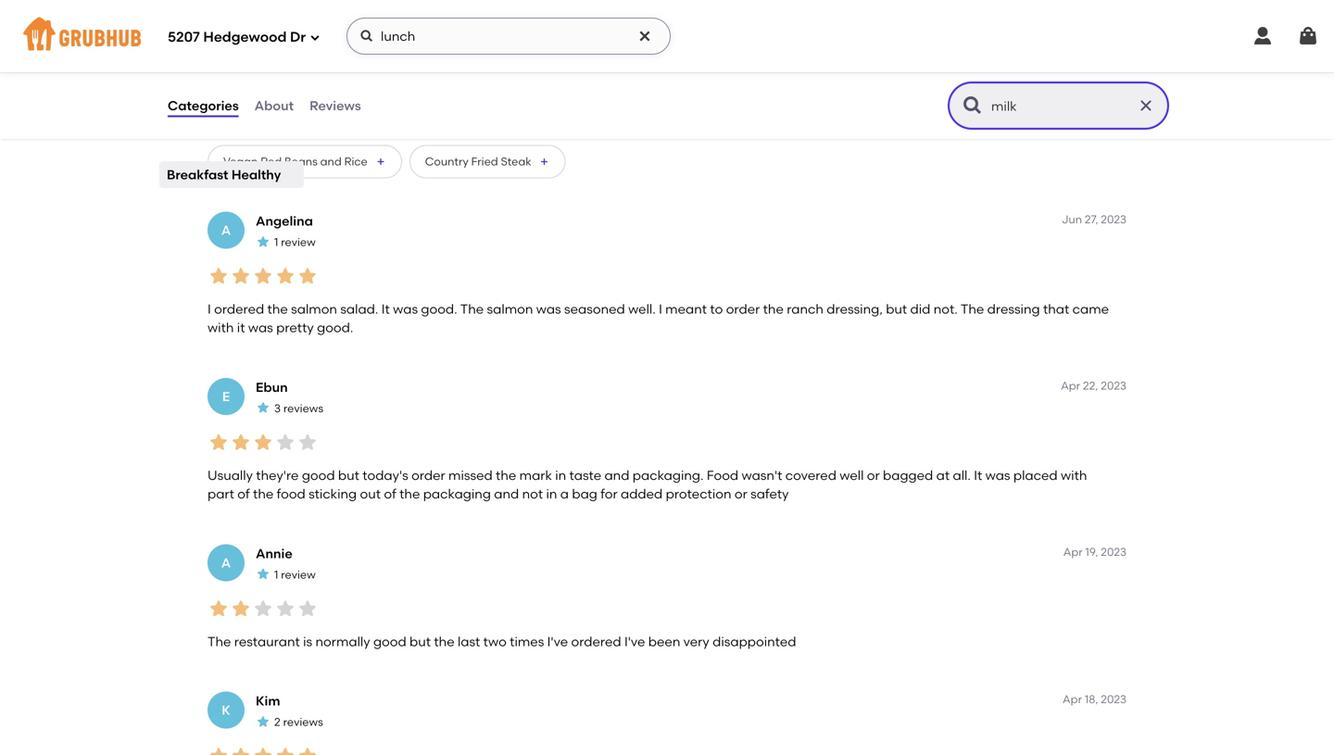 Task type: describe. For each thing, give the bounding box(es) containing it.
1 horizontal spatial the
[[460, 301, 484, 317]]

2023 for i ordered the salmon salad. it was good. the salmon was seasoned well. i meant to order the ranch dressing, but did not. the dressing that came with it was pretty good.
[[1101, 213, 1127, 226]]

22,
[[1083, 379, 1098, 392]]

salad.
[[340, 301, 378, 317]]

jun 27, 2023
[[1062, 213, 1127, 226]]

meant
[[666, 301, 707, 317]]

was right the it
[[248, 320, 273, 336]]

sticking
[[309, 486, 357, 502]]

very
[[683, 634, 710, 649]]

1 i from the left
[[208, 301, 211, 317]]

disappointed
[[713, 634, 796, 649]]

search icon image
[[962, 95, 984, 117]]

the left last
[[434, 634, 455, 649]]

placed
[[1014, 467, 1058, 483]]

27,
[[1085, 213, 1098, 226]]

1 vertical spatial in
[[546, 486, 557, 502]]

a for annie
[[221, 555, 231, 571]]

about button
[[254, 72, 295, 139]]

go
[[337, 94, 353, 110]]

categories
[[168, 98, 239, 113]]

that
[[1043, 301, 1070, 317]]

healthy
[[232, 167, 281, 183]]

been
[[648, 634, 681, 649]]

2 reviews for k
[[274, 716, 323, 729]]

2023 for the restaurant is normally good but the last two times i've ordered i've been very disappointed
[[1101, 545, 1127, 559]]

usually they're good but today's order missed the mark in taste and packaging. food wasn't covered well or bagged at all. it was placed with part of the food sticking out of the packaging and not in a bag for added protection or safety
[[208, 467, 1087, 502]]

ebun
[[256, 379, 288, 395]]

but inside i ordered the salmon salad. it was good. the salmon was seasoned well. i meant to order the ranch dressing, but did not. the dressing that came with it was pretty good.
[[886, 301, 907, 317]]

a
[[560, 486, 569, 502]]

3 reviews from the top
[[283, 716, 323, 729]]

1 review for angelina
[[274, 235, 316, 249]]

did
[[910, 301, 931, 317]]

dr
[[290, 29, 306, 46]]

2 of from the left
[[384, 486, 396, 502]]

out
[[360, 486, 381, 502]]

vegan
[[223, 155, 258, 168]]

jim ordered:
[[208, 126, 276, 139]]

for
[[601, 486, 618, 502]]

reviews button
[[309, 72, 362, 139]]

breakfast
[[167, 167, 228, 183]]

2 for k
[[274, 716, 281, 729]]

2 salmon from the left
[[487, 301, 533, 317]]

not.
[[934, 301, 958, 317]]

last
[[458, 634, 480, 649]]

apr 18, 2023
[[1063, 693, 1127, 706]]

food
[[707, 467, 739, 483]]

2 vertical spatial apr
[[1063, 693, 1082, 706]]

missed
[[449, 467, 493, 483]]

not
[[522, 486, 543, 502]]

all.
[[953, 467, 971, 483]]

protection
[[666, 486, 732, 502]]

taste
[[569, 467, 602, 483]]

was left seasoned
[[536, 301, 561, 317]]

the up the "pretty"
[[267, 301, 288, 317]]

well
[[840, 467, 864, 483]]

Search Hideaway Kitchen & Bar search field
[[990, 97, 1131, 115]]

it inside i ordered the salmon salad. it was good. the salmon was seasoned well. i meant to order the ranch dressing, but did not. the dressing that came with it was pretty good.
[[382, 301, 390, 317]]

came
[[1073, 301, 1109, 317]]

jim
[[208, 126, 228, 139]]

e
[[222, 389, 230, 404]]

very
[[208, 94, 235, 110]]

2 i from the left
[[659, 301, 662, 317]]

1 horizontal spatial ordered
[[571, 634, 621, 649]]

it inside usually they're good but today's order missed the mark in taste and packaging. food wasn't covered well or bagged at all. it was placed with part of the food sticking out of the packaging and not in a bag for added protection or safety
[[974, 467, 983, 483]]

country
[[425, 155, 469, 168]]

bsck
[[356, 94, 386, 110]]

0 vertical spatial in
[[555, 467, 566, 483]]

food
[[277, 486, 306, 502]]

about
[[255, 98, 294, 113]]

vegan red beans and rice button
[[208, 145, 402, 178]]

apr for usually they're good but today's order missed the mark in taste and packaging. food wasn't covered well or bagged at all. it was placed with part of the food sticking out of the packaging and not in a bag for added protection or safety
[[1061, 379, 1081, 392]]

apr for the restaurant is normally good but the last two times i've ordered i've been very disappointed
[[1064, 545, 1083, 559]]

5207 hedgewood dr
[[168, 29, 306, 46]]

2 horizontal spatial the
[[961, 301, 984, 317]]

mark
[[520, 467, 552, 483]]

very good, intend to go bsck
[[208, 94, 386, 110]]

intend
[[277, 94, 318, 110]]

19,
[[1086, 545, 1098, 559]]

pretty
[[276, 320, 314, 336]]

country fried steak
[[425, 155, 532, 168]]

packaging
[[423, 486, 491, 502]]

order inside usually they're good but today's order missed the mark in taste and packaging. food wasn't covered well or bagged at all. it was placed with part of the food sticking out of the packaging and not in a bag for added protection or safety
[[412, 467, 445, 483]]

wasn't
[[742, 467, 783, 483]]

the left ranch
[[763, 301, 784, 317]]

breakfast healthy
[[167, 167, 281, 183]]

1 horizontal spatial good.
[[421, 301, 457, 317]]

reviews for good
[[283, 402, 323, 415]]

1 vertical spatial and
[[605, 467, 630, 483]]

2 reviews for j
[[274, 28, 323, 42]]

vegan red beans and rice
[[223, 155, 368, 168]]

k
[[222, 702, 231, 718]]

1 of from the left
[[237, 486, 250, 502]]

part
[[208, 486, 234, 502]]

2023 for usually they're good but today's order missed the mark in taste and packaging. food wasn't covered well or bagged at all. it was placed with part of the food sticking out of the packaging and not in a bag for added protection or safety
[[1101, 379, 1127, 392]]

i ordered the salmon salad. it was good. the salmon was seasoned well. i meant to order the ranch dressing, but did not. the dressing that came with it was pretty good.
[[208, 301, 1109, 336]]

2 vertical spatial and
[[494, 486, 519, 502]]

and inside button
[[320, 155, 342, 168]]

usually
[[208, 467, 253, 483]]

was inside usually they're good but today's order missed the mark in taste and packaging. food wasn't covered well or bagged at all. it was placed with part of the food sticking out of the packaging and not in a bag for added protection or safety
[[986, 467, 1011, 483]]

covered
[[786, 467, 837, 483]]

dressing,
[[827, 301, 883, 317]]

times
[[510, 634, 544, 649]]

ranch
[[787, 301, 824, 317]]

beans
[[284, 155, 318, 168]]



Task type: locate. For each thing, give the bounding box(es) containing it.
it
[[237, 320, 245, 336]]

but up sticking
[[338, 467, 359, 483]]

2 reviews from the top
[[283, 402, 323, 415]]

4 2023 from the top
[[1101, 693, 1127, 706]]

order up packaging
[[412, 467, 445, 483]]

0 vertical spatial apr
[[1061, 379, 1081, 392]]

reviews right 3
[[283, 402, 323, 415]]

1 vertical spatial review
[[281, 568, 316, 582]]

the down they're
[[253, 486, 274, 502]]

svg image
[[1252, 25, 1274, 47], [360, 29, 374, 44], [638, 29, 652, 44], [310, 32, 321, 43]]

reviews right the k
[[283, 716, 323, 729]]

fried
[[471, 155, 498, 168]]

1 2023 from the top
[[1101, 213, 1127, 226]]

dressing
[[988, 301, 1040, 317]]

good right normally
[[373, 634, 407, 649]]

good
[[302, 467, 335, 483], [373, 634, 407, 649]]

2 i've from the left
[[625, 634, 645, 649]]

2 2 reviews from the top
[[274, 716, 323, 729]]

apr left 19,
[[1064, 545, 1083, 559]]

is
[[303, 634, 312, 649]]

3 2023 from the top
[[1101, 545, 1127, 559]]

1 vertical spatial or
[[735, 486, 748, 502]]

i
[[208, 301, 211, 317], [659, 301, 662, 317]]

plus icon image for country fried steak
[[539, 156, 550, 167]]

1 horizontal spatial good
[[373, 634, 407, 649]]

was right all.
[[986, 467, 1011, 483]]

1 salmon from the left
[[291, 301, 337, 317]]

2 reviews
[[274, 28, 323, 42], [274, 716, 323, 729]]

salmon up the "pretty"
[[291, 301, 337, 317]]

with left the it
[[208, 320, 234, 336]]

in up a
[[555, 467, 566, 483]]

0 horizontal spatial good
[[302, 467, 335, 483]]

country fried steak button
[[409, 145, 566, 178]]

and left "rice"
[[320, 155, 342, 168]]

0 vertical spatial good.
[[421, 301, 457, 317]]

2
[[274, 28, 281, 42], [274, 716, 281, 729]]

2 a from the top
[[221, 555, 231, 571]]

apr 22, 2023
[[1061, 379, 1127, 392]]

reviews
[[310, 98, 361, 113]]

plus icon image right steak
[[539, 156, 550, 167]]

it right salad.
[[382, 301, 390, 317]]

1 1 from the top
[[274, 235, 278, 249]]

or down food
[[735, 486, 748, 502]]

to
[[321, 94, 334, 110], [710, 301, 723, 317]]

1 review from the top
[[281, 235, 316, 249]]

a for angelina
[[221, 222, 231, 238]]

1 review for annie
[[274, 568, 316, 582]]

to left go
[[321, 94, 334, 110]]

the down today's
[[400, 486, 420, 502]]

0 vertical spatial 1 review
[[274, 235, 316, 249]]

red
[[261, 155, 282, 168]]

bag
[[572, 486, 598, 502]]

0 horizontal spatial plus icon image
[[375, 156, 386, 167]]

1 2 reviews from the top
[[274, 28, 323, 42]]

0 vertical spatial order
[[726, 301, 760, 317]]

or right well
[[867, 467, 880, 483]]

1 horizontal spatial of
[[384, 486, 396, 502]]

the
[[460, 301, 484, 317], [961, 301, 984, 317], [208, 634, 231, 649]]

0 horizontal spatial to
[[321, 94, 334, 110]]

of right part
[[237, 486, 250, 502]]

and left not
[[494, 486, 519, 502]]

plus icon image for vegan red beans and rice
[[375, 156, 386, 167]]

2 2023 from the top
[[1101, 379, 1127, 392]]

1 vertical spatial good
[[373, 634, 407, 649]]

good. right salad.
[[421, 301, 457, 317]]

1 horizontal spatial and
[[494, 486, 519, 502]]

1 vertical spatial 1
[[274, 568, 278, 582]]

but left the did
[[886, 301, 907, 317]]

1 horizontal spatial salmon
[[487, 301, 533, 317]]

2023 right the 18,
[[1101, 693, 1127, 706]]

plus icon image right "rice"
[[375, 156, 386, 167]]

3 reviews
[[274, 402, 323, 415]]

1 horizontal spatial with
[[1061, 467, 1087, 483]]

1 horizontal spatial plus icon image
[[539, 156, 550, 167]]

0 horizontal spatial it
[[382, 301, 390, 317]]

but inside usually they're good but today's order missed the mark in taste and packaging. food wasn't covered well or bagged at all. it was placed with part of the food sticking out of the packaging and not in a bag for added protection or safety
[[338, 467, 359, 483]]

0 vertical spatial to
[[321, 94, 334, 110]]

2 vertical spatial but
[[410, 634, 431, 649]]

plus icon image
[[375, 156, 386, 167], [539, 156, 550, 167]]

1 2 from the top
[[274, 28, 281, 42]]

1 vertical spatial it
[[974, 467, 983, 483]]

2 down kim
[[274, 716, 281, 729]]

ordered inside i ordered the salmon salad. it was good. the salmon was seasoned well. i meant to order the ranch dressing, but did not. the dressing that came with it was pretty good.
[[214, 301, 264, 317]]

1 vertical spatial ordered
[[571, 634, 621, 649]]

added
[[621, 486, 663, 502]]

1 down annie
[[274, 568, 278, 582]]

i've right times
[[547, 634, 568, 649]]

0 vertical spatial 2 reviews
[[274, 28, 323, 42]]

ordered left been
[[571, 634, 621, 649]]

plus icon image inside vegan red beans and rice button
[[375, 156, 386, 167]]

but
[[886, 301, 907, 317], [338, 467, 359, 483], [410, 634, 431, 649]]

angelina
[[256, 213, 313, 229]]

0 vertical spatial with
[[208, 320, 234, 336]]

breakfast healthy tab
[[167, 165, 297, 184]]

2 left the 'dr'
[[274, 28, 281, 42]]

plus icon image inside country fried steak button
[[539, 156, 550, 167]]

2 horizontal spatial but
[[886, 301, 907, 317]]

was right salad.
[[393, 301, 418, 317]]

2023 right 22,
[[1101, 379, 1127, 392]]

1 for angelina
[[274, 235, 278, 249]]

1 vertical spatial but
[[338, 467, 359, 483]]

it right all.
[[974, 467, 983, 483]]

a down breakfast healthy
[[221, 222, 231, 238]]

1 horizontal spatial i
[[659, 301, 662, 317]]

2 reviews down kim
[[274, 716, 323, 729]]

1 down angelina
[[274, 235, 278, 249]]

1 vertical spatial good.
[[317, 320, 353, 336]]

safety
[[751, 486, 789, 502]]

0 horizontal spatial i've
[[547, 634, 568, 649]]

0 vertical spatial a
[[221, 222, 231, 238]]

1 horizontal spatial it
[[974, 467, 983, 483]]

categories button
[[167, 72, 240, 139]]

apr left the 18,
[[1063, 693, 1082, 706]]

2 plus icon image from the left
[[539, 156, 550, 167]]

kim
[[256, 693, 280, 709]]

apr
[[1061, 379, 1081, 392], [1064, 545, 1083, 559], [1063, 693, 1082, 706]]

with
[[208, 320, 234, 336], [1061, 467, 1087, 483]]

hedgewood
[[203, 29, 287, 46]]

0 vertical spatial it
[[382, 301, 390, 317]]

1 vertical spatial with
[[1061, 467, 1087, 483]]

2023 right 19,
[[1101, 545, 1127, 559]]

0 horizontal spatial order
[[412, 467, 445, 483]]

1 horizontal spatial to
[[710, 301, 723, 317]]

1 1 review from the top
[[274, 235, 316, 249]]

2 reviews up intend
[[274, 28, 323, 42]]

0 vertical spatial good
[[302, 467, 335, 483]]

1 vertical spatial apr
[[1064, 545, 1083, 559]]

good. down salad.
[[317, 320, 353, 336]]

but left last
[[410, 634, 431, 649]]

with right placed
[[1061, 467, 1087, 483]]

today's
[[363, 467, 408, 483]]

Search for food, convenience, alcohol... search field
[[347, 18, 671, 55]]

0 vertical spatial ordered
[[214, 301, 264, 317]]

review for angelina
[[281, 235, 316, 249]]

1 review down annie
[[274, 568, 316, 582]]

good inside usually they're good but today's order missed the mark in taste and packaging. food wasn't covered well or bagged at all. it was placed with part of the food sticking out of the packaging and not in a bag for added protection or safety
[[302, 467, 335, 483]]

0 vertical spatial or
[[867, 467, 880, 483]]

j
[[222, 15, 230, 31]]

with inside i ordered the salmon salad. it was good. the salmon was seasoned well. i meant to order the ranch dressing, but did not. the dressing that came with it was pretty good.
[[208, 320, 234, 336]]

1 for annie
[[274, 568, 278, 582]]

0 vertical spatial but
[[886, 301, 907, 317]]

1 vertical spatial reviews
[[283, 402, 323, 415]]

1 review down angelina
[[274, 235, 316, 249]]

i've left been
[[625, 634, 645, 649]]

1 horizontal spatial or
[[867, 467, 880, 483]]

1 vertical spatial 2
[[274, 716, 281, 729]]

two
[[483, 634, 507, 649]]

1 vertical spatial 2 reviews
[[274, 716, 323, 729]]

review for annie
[[281, 568, 316, 582]]

apr 19, 2023
[[1064, 545, 1127, 559]]

0 vertical spatial review
[[281, 235, 316, 249]]

0 horizontal spatial ordered
[[214, 301, 264, 317]]

reviews
[[283, 28, 323, 42], [283, 402, 323, 415], [283, 716, 323, 729]]

ordered up the it
[[214, 301, 264, 317]]

1 vertical spatial a
[[221, 555, 231, 571]]

0 horizontal spatial with
[[208, 320, 234, 336]]

2 for j
[[274, 28, 281, 42]]

to right the "meant"
[[710, 301, 723, 317]]

1 reviews from the top
[[283, 28, 323, 42]]

seasoned
[[564, 301, 625, 317]]

3
[[274, 402, 281, 415]]

steak
[[501, 155, 532, 168]]

1 horizontal spatial order
[[726, 301, 760, 317]]

order inside i ordered the salmon salad. it was good. the salmon was seasoned well. i meant to order the ranch dressing, but did not. the dressing that came with it was pretty good.
[[726, 301, 760, 317]]

star icon image
[[256, 27, 271, 42], [208, 58, 230, 80], [230, 58, 252, 80], [252, 58, 274, 80], [274, 58, 297, 80], [297, 58, 319, 80], [256, 234, 271, 249], [208, 265, 230, 287], [230, 265, 252, 287], [252, 265, 274, 287], [274, 265, 297, 287], [297, 265, 319, 287], [256, 401, 271, 415], [208, 431, 230, 454], [230, 431, 252, 454], [252, 431, 274, 454], [274, 431, 297, 454], [297, 431, 319, 454], [256, 567, 271, 582], [208, 598, 230, 620], [230, 598, 252, 620], [252, 598, 274, 620], [274, 598, 297, 620], [297, 598, 319, 620], [256, 714, 271, 729], [208, 745, 230, 755], [230, 745, 252, 755], [252, 745, 274, 755], [274, 745, 297, 755], [297, 745, 319, 755]]

order right the "meant"
[[726, 301, 760, 317]]

normally
[[316, 634, 370, 649]]

0 horizontal spatial good.
[[317, 320, 353, 336]]

2 horizontal spatial and
[[605, 467, 630, 483]]

2 1 from the top
[[274, 568, 278, 582]]

2 2 from the top
[[274, 716, 281, 729]]

to inside i ordered the salmon salad. it was good. the salmon was seasoned well. i meant to order the ranch dressing, but did not. the dressing that came with it was pretty good.
[[710, 301, 723, 317]]

review down angelina
[[281, 235, 316, 249]]

in left a
[[546, 486, 557, 502]]

or
[[867, 467, 880, 483], [735, 486, 748, 502]]

and
[[320, 155, 342, 168], [605, 467, 630, 483], [494, 486, 519, 502]]

good,
[[238, 94, 274, 110]]

0 vertical spatial 1
[[274, 235, 278, 249]]

2 vertical spatial reviews
[[283, 716, 323, 729]]

0 horizontal spatial or
[[735, 486, 748, 502]]

the restaurant is normally good but the last two times i've ordered i've been very disappointed
[[208, 634, 796, 649]]

5207
[[168, 29, 200, 46]]

1 vertical spatial order
[[412, 467, 445, 483]]

0 vertical spatial 2
[[274, 28, 281, 42]]

rice
[[344, 155, 368, 168]]

it
[[382, 301, 390, 317], [974, 467, 983, 483]]

1 vertical spatial to
[[710, 301, 723, 317]]

0 horizontal spatial but
[[338, 467, 359, 483]]

ordered:
[[231, 126, 276, 139]]

reviews for intend
[[283, 28, 323, 42]]

1 horizontal spatial but
[[410, 634, 431, 649]]

good.
[[421, 301, 457, 317], [317, 320, 353, 336]]

2 1 review from the top
[[274, 568, 316, 582]]

order
[[726, 301, 760, 317], [412, 467, 445, 483]]

svg image
[[1297, 25, 1320, 47]]

salmon
[[291, 301, 337, 317], [487, 301, 533, 317]]

1 plus icon image from the left
[[375, 156, 386, 167]]

review down annie
[[281, 568, 316, 582]]

0 horizontal spatial of
[[237, 486, 250, 502]]

x icon image
[[1137, 96, 1156, 115]]

at
[[937, 467, 950, 483]]

of down today's
[[384, 486, 396, 502]]

2023 right 27,
[[1101, 213, 1127, 226]]

1 a from the top
[[221, 222, 231, 238]]

0 horizontal spatial salmon
[[291, 301, 337, 317]]

salmon left seasoned
[[487, 301, 533, 317]]

jun
[[1062, 213, 1082, 226]]

0 vertical spatial and
[[320, 155, 342, 168]]

well.
[[628, 301, 656, 317]]

0 horizontal spatial the
[[208, 634, 231, 649]]

1 vertical spatial 1 review
[[274, 568, 316, 582]]

0 horizontal spatial and
[[320, 155, 342, 168]]

annie
[[256, 546, 293, 561]]

the left the mark on the left of the page
[[496, 467, 516, 483]]

good up sticking
[[302, 467, 335, 483]]

0 horizontal spatial i
[[208, 301, 211, 317]]

they're
[[256, 467, 299, 483]]

2 review from the top
[[281, 568, 316, 582]]

1 i've from the left
[[547, 634, 568, 649]]

the
[[267, 301, 288, 317], [763, 301, 784, 317], [496, 467, 516, 483], [253, 486, 274, 502], [400, 486, 420, 502], [434, 634, 455, 649]]

18,
[[1085, 693, 1098, 706]]

with inside usually they're good but today's order missed the mark in taste and packaging. food wasn't covered well or bagged at all. it was placed with part of the food sticking out of the packaging and not in a bag for added protection or safety
[[1061, 467, 1087, 483]]

and up for
[[605, 467, 630, 483]]

a left annie
[[221, 555, 231, 571]]

1 review
[[274, 235, 316, 249], [274, 568, 316, 582]]

packaging.
[[633, 467, 704, 483]]

was
[[393, 301, 418, 317], [536, 301, 561, 317], [248, 320, 273, 336], [986, 467, 1011, 483]]

of
[[237, 486, 250, 502], [384, 486, 396, 502]]

reviews up intend
[[283, 28, 323, 42]]

apr left 22,
[[1061, 379, 1081, 392]]

0 vertical spatial reviews
[[283, 28, 323, 42]]

main navigation navigation
[[0, 0, 1334, 72]]

1 horizontal spatial i've
[[625, 634, 645, 649]]

1
[[274, 235, 278, 249], [274, 568, 278, 582]]

restaurant
[[234, 634, 300, 649]]

in
[[555, 467, 566, 483], [546, 486, 557, 502]]

bagged
[[883, 467, 933, 483]]



Task type: vqa. For each thing, say whether or not it's contained in the screenshot.
Refer a friend at the left top of the page
no



